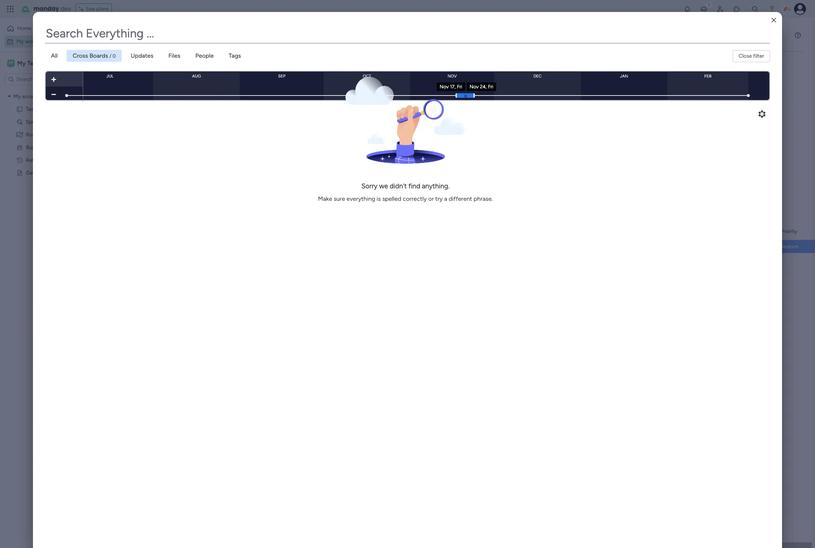Task type: vqa. For each thing, say whether or not it's contained in the screenshot.
Close at top
yes



Task type: describe. For each thing, give the bounding box(es) containing it.
24,
[[480, 84, 487, 89]]

tasks
[[26, 106, 39, 112]]

plans
[[96, 6, 109, 12]]

getting
[[26, 170, 44, 176]]

oct
[[363, 74, 371, 78]]

people link
[[189, 50, 220, 62]]

all link
[[45, 50, 64, 62]]

0 for past dates /
[[169, 96, 172, 102]]

fri for nov 24, fri
[[488, 84, 493, 89]]

customize
[[251, 63, 276, 69]]

public board image for getting started
[[16, 169, 23, 176]]

nov
[[448, 74, 457, 78]]

started
[[45, 170, 63, 176]]

Filter dashboard by text search field
[[111, 60, 181, 72]]

fri for nov 17, fri
[[457, 84, 462, 89]]

public board image for tasks
[[16, 105, 23, 113]]

17,
[[450, 84, 456, 89]]

workspace selection element
[[7, 59, 43, 68]]

dapulse add image
[[51, 77, 56, 82]]

help image
[[768, 5, 775, 13]]

sorry we didn't find anything.
[[362, 182, 450, 190]]

people
[[195, 52, 214, 59]]

1 image
[[706, 0, 713, 9]]

retrospectives
[[26, 157, 61, 163]]

close filter button
[[733, 50, 770, 62]]

my work
[[16, 38, 36, 44]]

sprints
[[26, 119, 43, 125]]

m
[[9, 60, 13, 66]]

boards
[[90, 52, 108, 59]]

team
[[38, 93, 50, 99]]

didn't
[[390, 182, 407, 190]]

a
[[444, 195, 448, 202]]

Search in workspace field
[[16, 75, 63, 84]]

dapulse minus image
[[51, 92, 56, 97]]

find
[[409, 182, 421, 190]]

list box containing my scrum team
[[0, 88, 96, 280]]

correctly
[[403, 195, 427, 202]]

close
[[739, 53, 752, 59]]

search everything image
[[752, 5, 759, 13]]

dapulse settings image
[[759, 110, 766, 119]]

my scrum team
[[13, 93, 50, 99]]

past dates / 0 items
[[126, 93, 187, 103]]

nov 24, fri
[[470, 84, 493, 89]]

dev
[[61, 4, 71, 13]]

updates
[[131, 52, 153, 59]]

my work
[[112, 28, 163, 45]]

monday dev
[[33, 4, 71, 13]]

/ for dates
[[164, 93, 167, 103]]

files link
[[162, 50, 186, 62]]

files
[[168, 52, 180, 59]]

make sure everything is spelled correctly or try a different phrase.
[[318, 195, 493, 202]]

notifications image
[[684, 5, 691, 13]]

maria williams image
[[794, 3, 806, 15]]

everything
[[347, 195, 375, 202]]

cross boards / 0
[[73, 52, 116, 59]]

or
[[429, 195, 434, 202]]

jul
[[106, 74, 114, 78]]

see plans button
[[76, 3, 112, 15]]

getting started
[[26, 170, 63, 176]]

spelled
[[383, 195, 402, 202]]

priority
[[781, 228, 797, 234]]

cross
[[73, 52, 88, 59]]

see
[[86, 6, 95, 12]]



Task type: locate. For each thing, give the bounding box(es) containing it.
close filter
[[739, 53, 764, 59]]

0 vertical spatial /
[[110, 53, 111, 59]]

nov for nov 17, fri
[[440, 84, 449, 89]]

make
[[318, 195, 332, 202]]

items inside past dates / 0 items
[[174, 96, 187, 102]]

items down the tags link
[[223, 63, 236, 69]]

phrase.
[[474, 195, 493, 202]]

sorry
[[362, 182, 378, 190]]

home
[[17, 25, 32, 31]]

items
[[223, 63, 236, 69], [174, 96, 187, 102]]

workspace image
[[7, 59, 15, 67]]

1 nov from the left
[[440, 84, 449, 89]]

1 vertical spatial items
[[174, 96, 187, 102]]

public board image left getting
[[16, 169, 23, 176]]

monday
[[33, 4, 59, 13]]

hide done items
[[197, 63, 236, 69]]

aug
[[192, 74, 201, 78]]

1 horizontal spatial nov
[[470, 84, 479, 89]]

dec
[[533, 74, 542, 78]]

fri right 17,
[[457, 84, 462, 89]]

my inside 'button'
[[16, 38, 24, 44]]

work
[[25, 38, 36, 44]]

updates link
[[125, 50, 159, 62]]

1 vertical spatial 0
[[169, 96, 172, 102]]

0 inside past dates / 0 items
[[169, 96, 172, 102]]

1 fri from the left
[[457, 84, 462, 89]]

close image
[[772, 17, 776, 23]]

select product image
[[7, 5, 14, 13]]

sep
[[278, 74, 285, 78]]

medium
[[779, 244, 798, 250]]

0 horizontal spatial /
[[110, 53, 111, 59]]

tags
[[229, 52, 241, 59]]

0 horizontal spatial 0
[[113, 53, 116, 59]]

is
[[377, 195, 381, 202]]

see plans
[[86, 6, 109, 12]]

0 for cross boards
[[113, 53, 116, 59]]

nov left 24, at the right of the page
[[470, 84, 479, 89]]

None field
[[45, 24, 770, 43]]

public board image
[[16, 105, 23, 113], [16, 169, 23, 176]]

option
[[0, 90, 96, 91]]

my
[[112, 28, 130, 45], [16, 38, 24, 44], [17, 59, 26, 66], [13, 93, 21, 99]]

1 horizontal spatial fri
[[488, 84, 493, 89]]

caret down image
[[8, 94, 11, 99]]

nov left 17,
[[440, 84, 449, 89]]

bugs queue
[[26, 144, 54, 150]]

my for my team
[[17, 59, 26, 66]]

try
[[436, 195, 443, 202]]

team
[[27, 59, 42, 66]]

0 horizontal spatial fri
[[457, 84, 462, 89]]

filter
[[753, 53, 764, 59]]

home button
[[4, 22, 81, 34]]

dates
[[143, 93, 162, 103]]

roadmap
[[26, 131, 48, 138]]

1 horizontal spatial 0
[[169, 96, 172, 102]]

/ right dates
[[164, 93, 167, 103]]

different
[[449, 195, 472, 202]]

/ right the boards
[[110, 53, 111, 59]]

/ inside cross boards / 0
[[110, 53, 111, 59]]

queue
[[39, 144, 54, 150]]

0 right the boards
[[113, 53, 116, 59]]

anything.
[[422, 182, 450, 190]]

0 vertical spatial 0
[[113, 53, 116, 59]]

0 horizontal spatial nov
[[440, 84, 449, 89]]

my team
[[17, 59, 42, 66]]

my inside list box
[[13, 93, 21, 99]]

nov
[[440, 84, 449, 89], [470, 84, 479, 89]]

my inside workspace selection element
[[17, 59, 26, 66]]

list box
[[0, 88, 96, 280]]

0 inside cross boards / 0
[[113, 53, 116, 59]]

0 right dates
[[169, 96, 172, 102]]

my for my work
[[112, 28, 130, 45]]

bugs
[[26, 144, 38, 150]]

fri
[[457, 84, 462, 89], [488, 84, 493, 89]]

0 horizontal spatial items
[[174, 96, 187, 102]]

we
[[379, 182, 388, 190]]

my for my work
[[16, 38, 24, 44]]

sure
[[334, 195, 345, 202]]

2 fri from the left
[[488, 84, 493, 89]]

jan
[[620, 74, 628, 78]]

1 horizontal spatial /
[[164, 93, 167, 103]]

done
[[210, 63, 222, 69]]

public board image left tasks
[[16, 105, 23, 113]]

scrum
[[22, 93, 36, 99]]

0
[[113, 53, 116, 59], [169, 96, 172, 102]]

nov for nov 24, fri
[[470, 84, 479, 89]]

0 vertical spatial items
[[223, 63, 236, 69]]

1 public board image from the top
[[16, 105, 23, 113]]

items right dates
[[174, 96, 187, 102]]

/
[[110, 53, 111, 59], [164, 93, 167, 103]]

customize button
[[239, 60, 279, 72]]

0 vertical spatial public board image
[[16, 105, 23, 113]]

Search Everything ... field
[[45, 24, 770, 43]]

hide
[[197, 63, 209, 69]]

past
[[126, 93, 141, 103]]

apps image
[[733, 5, 741, 13]]

my work button
[[4, 35, 81, 47]]

1 horizontal spatial items
[[223, 63, 236, 69]]

nov 17, fri
[[440, 84, 462, 89]]

inbox image
[[700, 5, 708, 13]]

search image
[[172, 63, 178, 69]]

1 vertical spatial public board image
[[16, 169, 23, 176]]

1 vertical spatial /
[[164, 93, 167, 103]]

work
[[132, 28, 163, 45]]

/ for boards
[[110, 53, 111, 59]]

feb
[[704, 74, 712, 78]]

my for my scrum team
[[13, 93, 21, 99]]

2 public board image from the top
[[16, 169, 23, 176]]

fri right 24, at the right of the page
[[488, 84, 493, 89]]

2 nov from the left
[[470, 84, 479, 89]]

None search field
[[111, 60, 181, 72]]

tags link
[[223, 50, 247, 62]]

invite members image
[[717, 5, 724, 13]]

all
[[51, 52, 58, 59]]



